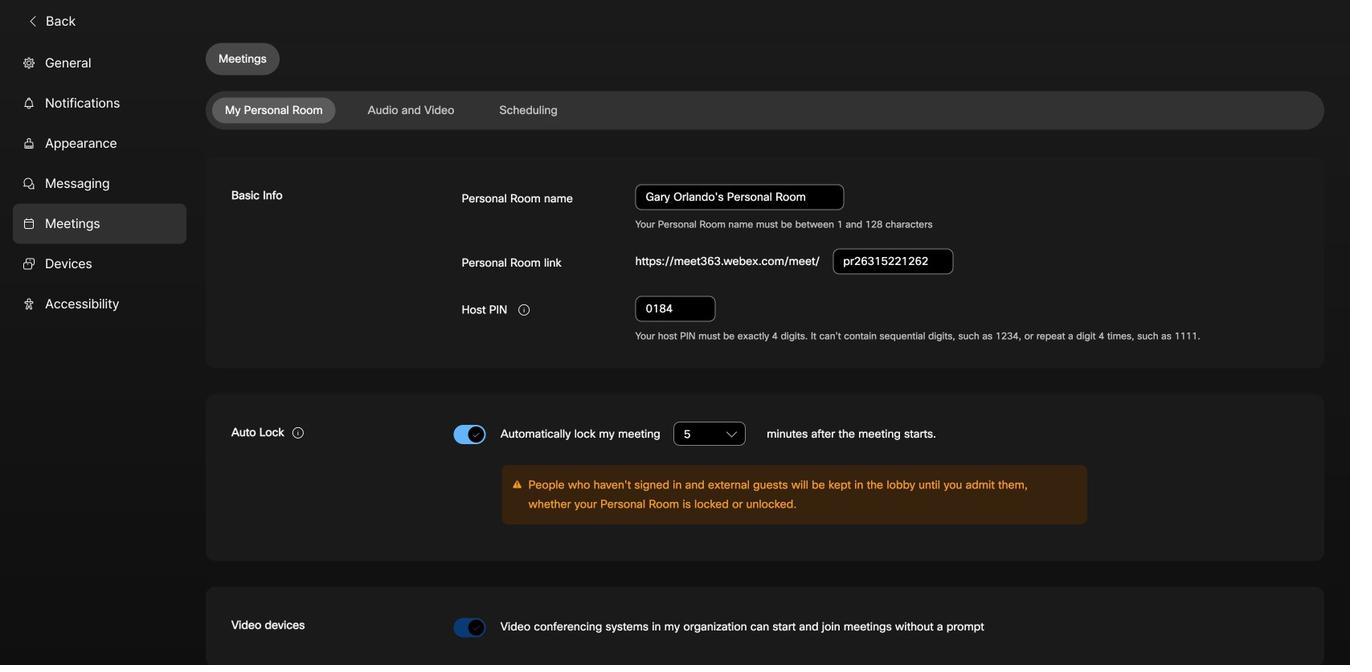 Task type: vqa. For each thing, say whether or not it's contained in the screenshot.
"devices" tab
yes



Task type: describe. For each thing, give the bounding box(es) containing it.
meetings tab
[[13, 204, 187, 244]]

notifications tab
[[13, 83, 187, 123]]

accessibility tab
[[13, 284, 187, 324]]

appearance tab
[[13, 123, 187, 164]]



Task type: locate. For each thing, give the bounding box(es) containing it.
messaging tab
[[13, 164, 187, 204]]

general tab
[[13, 43, 187, 83]]

devices tab
[[13, 244, 187, 284]]

settings navigation
[[0, 43, 206, 666]]



